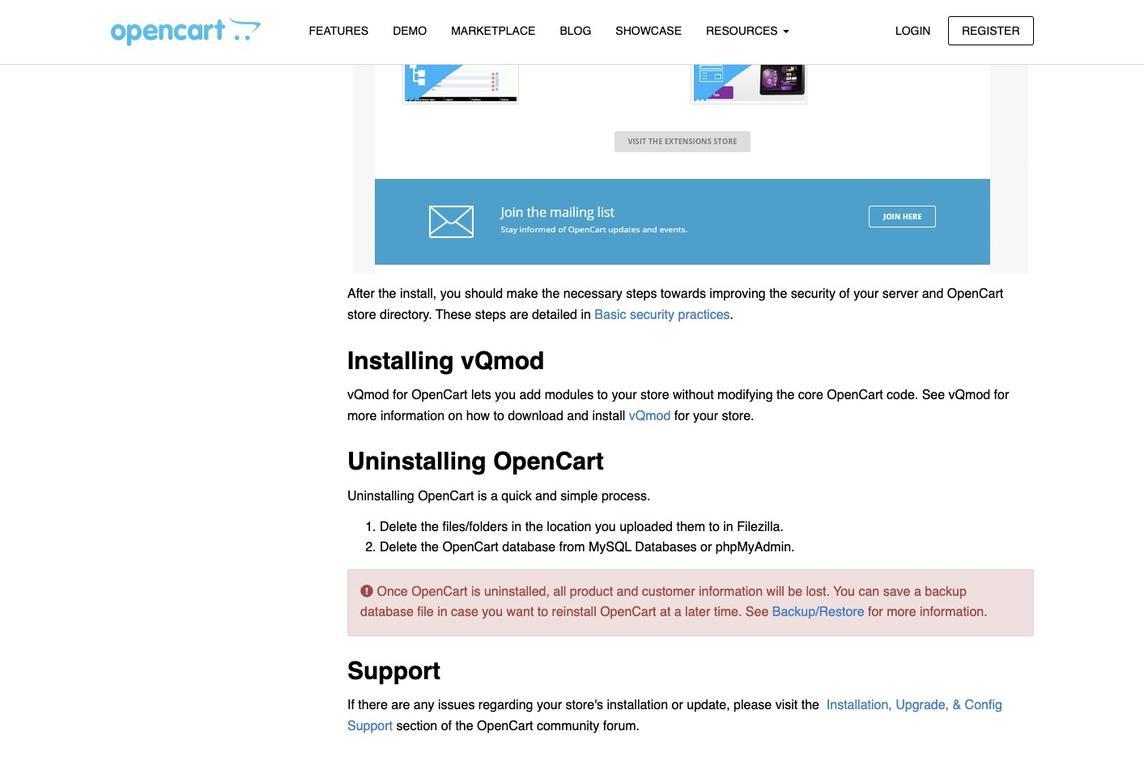 Task type: describe. For each thing, give the bounding box(es) containing it.
detailed
[[532, 308, 577, 322]]

community
[[537, 719, 600, 734]]

installation
[[607, 698, 668, 713]]

opencart right core
[[827, 388, 883, 403]]

uploaded
[[620, 520, 673, 534]]

config
[[965, 698, 1003, 713]]

0 horizontal spatial security
[[630, 308, 675, 322]]

filezilla.
[[737, 520, 784, 534]]

later
[[685, 605, 710, 620]]

your inside vqmod for opencart lets you add modules to your store without modifying the core opencart code. see vqmod for more information on how to download and install
[[612, 388, 637, 403]]

resources link
[[694, 17, 801, 45]]

demo link
[[381, 17, 439, 45]]

forum.
[[603, 719, 640, 734]]

them
[[677, 520, 705, 534]]

after
[[347, 287, 375, 302]]

to up install
[[597, 388, 608, 403]]

features
[[309, 24, 369, 37]]

code.
[[887, 388, 919, 403]]

blog link
[[548, 17, 604, 45]]

there
[[358, 698, 388, 713]]

1 vertical spatial steps
[[475, 308, 506, 322]]

0 vertical spatial steps
[[626, 287, 657, 302]]

resources
[[706, 24, 781, 37]]

regarding
[[479, 698, 533, 713]]

any
[[414, 698, 435, 713]]

server
[[883, 287, 919, 302]]

0 horizontal spatial are
[[391, 698, 410, 713]]

see inside once opencart is uninstalled, all product and customer information will be lost. you can save a backup database file in case you want to reinstall opencart at a later time. see
[[746, 605, 769, 620]]

security inside after the install, you should make the necessary steps towards improving the security of your server and opencart store directory. these steps are detailed in
[[791, 287, 836, 302]]

customer
[[642, 584, 695, 599]]

features link
[[297, 17, 381, 45]]

your down without
[[693, 409, 718, 423]]

you inside vqmod for opencart lets you add modules to your store without modifying the core opencart code. see vqmod for more information on how to download and install
[[495, 388, 516, 403]]

upgrade,
[[896, 698, 949, 713]]

once
[[377, 584, 408, 599]]

in inside after the install, you should make the necessary steps towards improving the security of your server and opencart store directory. these steps are detailed in
[[581, 308, 591, 322]]

how
[[466, 409, 490, 423]]

your up community
[[537, 698, 562, 713]]

you inside 'delete the files/folders in the location you uploaded them to in filezilla. delete the opencart database from mysql databases or phpmyadmin.'
[[595, 520, 616, 534]]

practices
[[678, 308, 730, 322]]

in down quick
[[512, 520, 522, 534]]

from
[[559, 541, 585, 555]]

register link
[[948, 16, 1034, 45]]

once opencart is uninstalled, all product and customer information will be lost. you can save a backup database file in case you want to reinstall opencart at a later time. see
[[360, 584, 967, 620]]

more inside alert
[[887, 605, 916, 620]]

you inside once opencart is uninstalled, all product and customer information will be lost. you can save a backup database file in case you want to reinstall opencart at a later time. see
[[482, 605, 503, 620]]

mysql
[[589, 541, 632, 555]]

vqmod for opencart lets you add modules to your store without modifying the core opencart code. see vqmod for more information on how to download and install
[[347, 388, 1009, 423]]

and inside vqmod for opencart lets you add modules to your store without modifying the core opencart code. see vqmod for more information on how to download and install
[[567, 409, 589, 423]]

all
[[553, 584, 566, 599]]

of inside after the install, you should make the necessary steps towards improving the security of your server and opencart store directory. these steps are detailed in
[[839, 287, 850, 302]]

exclamation circle image
[[360, 584, 373, 597]]

login link
[[882, 16, 945, 45]]

quick
[[502, 489, 532, 504]]

product
[[570, 584, 613, 599]]

are inside after the install, you should make the necessary steps towards improving the security of your server and opencart store directory. these steps are detailed in
[[510, 308, 528, 322]]

section of the opencart community forum.
[[393, 719, 640, 734]]

want
[[507, 605, 534, 620]]

0 vertical spatial a
[[491, 489, 498, 504]]

information.
[[920, 605, 988, 620]]

make
[[507, 287, 538, 302]]

add
[[520, 388, 541, 403]]

visit
[[776, 698, 798, 713]]

store.
[[722, 409, 754, 423]]

for for vqmod for your store.
[[674, 409, 690, 423]]

or inside 'delete the files/folders in the location you uploaded them to in filezilla. delete the opencart database from mysql databases or phpmyadmin.'
[[701, 541, 712, 555]]

be
[[788, 584, 803, 599]]

section
[[396, 719, 437, 734]]

installing vqmod
[[347, 346, 545, 375]]

basic
[[595, 308, 626, 322]]

the inside vqmod for opencart lets you add modules to your store without modifying the core opencart code. see vqmod for more information on how to download and install
[[777, 388, 795, 403]]

opencart up simple
[[493, 447, 604, 476]]

vqmod right code.
[[949, 388, 991, 403]]

modules
[[545, 388, 594, 403]]

for for vqmod for opencart lets you add modules to your store without modifying the core opencart code. see vqmod for more information on how to download and install
[[393, 388, 408, 403]]

database inside once opencart is uninstalled, all product and customer information will be lost. you can save a backup database file in case you want to reinstall opencart at a later time. see
[[360, 605, 414, 620]]

you
[[833, 584, 855, 599]]

showcase
[[616, 24, 682, 37]]

process.
[[602, 489, 651, 504]]

if
[[347, 698, 355, 713]]

modifying
[[718, 388, 773, 403]]

installation, upgrade, & config support link
[[347, 698, 1003, 734]]

vqmod link
[[629, 409, 674, 423]]

phpmyadmin.
[[716, 541, 795, 555]]

and right quick
[[535, 489, 557, 504]]

store's
[[566, 698, 603, 713]]

opencart - open source shopping cart solution image
[[111, 17, 260, 46]]

the up file
[[421, 541, 439, 555]]

marketplace
[[451, 24, 536, 37]]

register
[[962, 24, 1020, 37]]

without
[[673, 388, 714, 403]]

to inside once opencart is uninstalled, all product and customer information will be lost. you can save a backup database file in case you want to reinstall opencart at a later time. see
[[538, 605, 548, 620]]

installation,
[[827, 698, 892, 713]]

on
[[448, 409, 463, 423]]

blog
[[560, 24, 591, 37]]

will
[[767, 584, 785, 599]]

is for a
[[478, 489, 487, 504]]

store inside vqmod for opencart lets you add modules to your store without modifying the core opencart code. see vqmod for more information on how to download and install
[[641, 388, 669, 403]]

opencart up file
[[412, 584, 468, 599]]

reinstall
[[552, 605, 597, 620]]

opencart up on on the bottom of the page
[[412, 388, 468, 403]]

lets
[[471, 388, 491, 403]]

backup/restore link
[[772, 605, 865, 620]]

showcase link
[[604, 17, 694, 45]]

demo
[[393, 24, 427, 37]]

can
[[859, 584, 880, 599]]

basic security practices link
[[595, 308, 730, 322]]

for for backup/restore for more information.
[[868, 605, 883, 620]]



Task type: locate. For each thing, give the bounding box(es) containing it.
1 vertical spatial are
[[391, 698, 410, 713]]

uninstalling opencart
[[347, 447, 604, 476]]

or left update,
[[672, 698, 683, 713]]

1 vertical spatial security
[[630, 308, 675, 322]]

&
[[953, 698, 961, 713]]

1 horizontal spatial information
[[699, 584, 763, 599]]

1 vertical spatial delete
[[380, 541, 417, 555]]

for
[[393, 388, 408, 403], [994, 388, 1009, 403], [674, 409, 690, 423], [868, 605, 883, 620]]

1 vertical spatial store
[[641, 388, 669, 403]]

simple
[[561, 489, 598, 504]]

0 horizontal spatial information
[[381, 409, 445, 423]]

see inside vqmod for opencart lets you add modules to your store without modifying the core opencart code. see vqmod for more information on how to download and install
[[922, 388, 945, 403]]

the right visit
[[802, 698, 820, 713]]

is for uninstalled,
[[471, 584, 481, 599]]

1 horizontal spatial database
[[502, 541, 556, 555]]

database
[[502, 541, 556, 555], [360, 605, 414, 620]]

see
[[922, 388, 945, 403], [746, 605, 769, 620]]

databases
[[635, 541, 697, 555]]

0 vertical spatial uninstalling
[[347, 447, 486, 476]]

0 horizontal spatial of
[[441, 719, 452, 734]]

these
[[436, 308, 472, 322]]

1 uninstalling from the top
[[347, 447, 486, 476]]

store inside after the install, you should make the necessary steps towards improving the security of your server and opencart store directory. these steps are detailed in
[[347, 308, 376, 322]]

0 vertical spatial more
[[347, 409, 377, 423]]

your up install
[[612, 388, 637, 403]]

alert containing once opencart is uninstalled, all product and customer information will be lost. you can save a backup database file in case you want to reinstall opencart at a later time. see
[[347, 569, 1034, 636]]

1 horizontal spatial steps
[[626, 287, 657, 302]]

vqmod right install
[[629, 409, 671, 423]]

to right want
[[538, 605, 548, 620]]

vqmod
[[461, 346, 545, 375], [347, 388, 389, 403], [949, 388, 991, 403], [629, 409, 671, 423]]

and inside once opencart is uninstalled, all product and customer information will be lost. you can save a backup database file in case you want to reinstall opencart at a later time. see
[[617, 584, 638, 599]]

uninstalling opencart is a quick and simple process.
[[347, 489, 651, 504]]

you up these
[[440, 287, 461, 302]]

1 vertical spatial or
[[672, 698, 683, 713]]

and right server
[[922, 287, 944, 302]]

the right improving
[[770, 287, 788, 302]]

1 horizontal spatial of
[[839, 287, 850, 302]]

backup/restore
[[772, 605, 865, 620]]

1 delete from the top
[[380, 520, 417, 534]]

installing
[[347, 346, 454, 375]]

0 horizontal spatial more
[[347, 409, 377, 423]]

0 vertical spatial delete
[[380, 520, 417, 534]]

opencart inside after the install, you should make the necessary steps towards improving the security of your server and opencart store directory. these steps are detailed in
[[947, 287, 1004, 302]]

1 horizontal spatial a
[[674, 605, 682, 620]]

to inside 'delete the files/folders in the location you uploaded them to in filezilla. delete the opencart database from mysql databases or phpmyadmin.'
[[709, 520, 720, 534]]

time.
[[714, 605, 742, 620]]

the left location
[[525, 520, 543, 534]]

to right how
[[494, 409, 504, 423]]

opencart up files/folders in the left bottom of the page
[[418, 489, 474, 504]]

in right file
[[437, 605, 448, 620]]

database left from at the bottom of the page
[[502, 541, 556, 555]]

1 vertical spatial support
[[347, 719, 393, 734]]

and
[[922, 287, 944, 302], [567, 409, 589, 423], [535, 489, 557, 504], [617, 584, 638, 599]]

more down save
[[887, 605, 916, 620]]

backup/restore for more information.
[[772, 605, 988, 620]]

1 horizontal spatial are
[[510, 308, 528, 322]]

the left files/folders in the left bottom of the page
[[421, 520, 439, 534]]

support up there
[[347, 657, 441, 685]]

1 vertical spatial of
[[441, 719, 452, 734]]

if there are any issues regarding your store's installation or update, please visit the
[[347, 698, 827, 713]]

download
[[508, 409, 564, 423]]

more inside vqmod for opencart lets you add modules to your store without modifying the core opencart code. see vqmod for more information on how to download and install
[[347, 409, 377, 423]]

1 horizontal spatial or
[[701, 541, 712, 555]]

0 vertical spatial are
[[510, 308, 528, 322]]

1 vertical spatial is
[[471, 584, 481, 599]]

the up detailed
[[542, 287, 560, 302]]

your inside after the install, you should make the necessary steps towards improving the security of your server and opencart store directory. these steps are detailed in
[[854, 287, 879, 302]]

should
[[465, 287, 503, 302]]

0 horizontal spatial database
[[360, 605, 414, 620]]

information
[[381, 409, 445, 423], [699, 584, 763, 599]]

0 vertical spatial is
[[478, 489, 487, 504]]

1 horizontal spatial see
[[922, 388, 945, 403]]

security
[[791, 287, 836, 302], [630, 308, 675, 322]]

you inside after the install, you should make the necessary steps towards improving the security of your server and opencart store directory. these steps are detailed in
[[440, 287, 461, 302]]

uninstalling
[[347, 447, 486, 476], [347, 489, 414, 504]]

you right lets
[[495, 388, 516, 403]]

0 vertical spatial information
[[381, 409, 445, 423]]

are left any
[[391, 698, 410, 713]]

more
[[347, 409, 377, 423], [887, 605, 916, 620]]

login
[[896, 24, 931, 37]]

of
[[839, 287, 850, 302], [441, 719, 452, 734]]

0 vertical spatial of
[[839, 287, 850, 302]]

and inside after the install, you should make the necessary steps towards improving the security of your server and opencart store directory. these steps are detailed in
[[922, 287, 944, 302]]

are down make
[[510, 308, 528, 322]]

2 vertical spatial a
[[674, 605, 682, 620]]

lost.
[[806, 584, 830, 599]]

the left core
[[777, 388, 795, 403]]

a
[[491, 489, 498, 504], [914, 584, 922, 599], [674, 605, 682, 620]]

necessary
[[564, 287, 623, 302]]

is
[[478, 489, 487, 504], [471, 584, 481, 599]]

0 horizontal spatial or
[[672, 698, 683, 713]]

1 support from the top
[[347, 657, 441, 685]]

0 horizontal spatial a
[[491, 489, 498, 504]]

a left quick
[[491, 489, 498, 504]]

vqmod down installing at the top of the page
[[347, 388, 389, 403]]

store down "after"
[[347, 308, 376, 322]]

opencart inside 'delete the files/folders in the location you uploaded them to in filezilla. delete the opencart database from mysql databases or phpmyadmin.'
[[443, 541, 499, 555]]

0 vertical spatial support
[[347, 657, 441, 685]]

please
[[734, 698, 772, 713]]

information left on on the bottom of the page
[[381, 409, 445, 423]]

0 vertical spatial or
[[701, 541, 712, 555]]

the down issues on the left bottom of the page
[[456, 719, 474, 734]]

backup
[[925, 584, 967, 599]]

.
[[730, 308, 734, 322]]

opencart right server
[[947, 287, 1004, 302]]

information up 'time.'
[[699, 584, 763, 599]]

database inside 'delete the files/folders in the location you uploaded them to in filezilla. delete the opencart database from mysql databases or phpmyadmin.'
[[502, 541, 556, 555]]

or down them
[[701, 541, 712, 555]]

see down will
[[746, 605, 769, 620]]

your left server
[[854, 287, 879, 302]]

1 vertical spatial a
[[914, 584, 922, 599]]

a right at
[[674, 605, 682, 620]]

you
[[440, 287, 461, 302], [495, 388, 516, 403], [595, 520, 616, 534], [482, 605, 503, 620]]

1 vertical spatial more
[[887, 605, 916, 620]]

install,
[[400, 287, 437, 302]]

and right the product
[[617, 584, 638, 599]]

save
[[883, 584, 911, 599]]

directory.
[[380, 308, 432, 322]]

see right code.
[[922, 388, 945, 403]]

store up vqmod link
[[641, 388, 669, 403]]

0 vertical spatial store
[[347, 308, 376, 322]]

case
[[451, 605, 479, 620]]

update,
[[687, 698, 730, 713]]

in left filezilla.
[[723, 520, 734, 534]]

0 vertical spatial security
[[791, 287, 836, 302]]

0 horizontal spatial see
[[746, 605, 769, 620]]

1 horizontal spatial security
[[791, 287, 836, 302]]

and down modules
[[567, 409, 589, 423]]

support inside installation, upgrade, & config support
[[347, 719, 393, 734]]

opencart down files/folders in the left bottom of the page
[[443, 541, 499, 555]]

location
[[547, 520, 592, 534]]

alert
[[347, 569, 1034, 636]]

security right improving
[[791, 287, 836, 302]]

or
[[701, 541, 712, 555], [672, 698, 683, 713]]

database down once
[[360, 605, 414, 620]]

information inside vqmod for opencart lets you add modules to your store without modifying the core opencart code. see vqmod for more information on how to download and install
[[381, 409, 445, 423]]

in down necessary
[[581, 308, 591, 322]]

1 vertical spatial information
[[699, 584, 763, 599]]

of left server
[[839, 287, 850, 302]]

install
[[592, 409, 625, 423]]

opencart left at
[[600, 605, 656, 620]]

to right them
[[709, 520, 720, 534]]

vqmod up lets
[[461, 346, 545, 375]]

basic security practices .
[[595, 308, 734, 322]]

your
[[854, 287, 879, 302], [612, 388, 637, 403], [693, 409, 718, 423], [537, 698, 562, 713]]

delete the files/folders in the location you uploaded them to in filezilla. delete the opencart database from mysql databases or phpmyadmin.
[[380, 520, 795, 555]]

0 vertical spatial see
[[922, 388, 945, 403]]

is up case
[[471, 584, 481, 599]]

1 vertical spatial database
[[360, 605, 414, 620]]

is inside once opencart is uninstalled, all product and customer information will be lost. you can save a backup database file in case you want to reinstall opencart at a later time. see
[[471, 584, 481, 599]]

towards
[[661, 287, 706, 302]]

is up files/folders in the left bottom of the page
[[478, 489, 487, 504]]

2 support from the top
[[347, 719, 393, 734]]

core
[[798, 388, 824, 403]]

more down installing at the top of the page
[[347, 409, 377, 423]]

support
[[347, 657, 441, 685], [347, 719, 393, 734]]

of down issues on the left bottom of the page
[[441, 719, 452, 734]]

the right "after"
[[378, 287, 396, 302]]

for inside alert
[[868, 605, 883, 620]]

0 horizontal spatial store
[[347, 308, 376, 322]]

1 horizontal spatial more
[[887, 605, 916, 620]]

0 vertical spatial database
[[502, 541, 556, 555]]

files/folders
[[443, 520, 508, 534]]

store
[[347, 308, 376, 322], [641, 388, 669, 403]]

file
[[417, 605, 434, 620]]

1 vertical spatial see
[[746, 605, 769, 620]]

information inside once opencart is uninstalled, all product and customer information will be lost. you can save a backup database file in case you want to reinstall opencart at a later time. see
[[699, 584, 763, 599]]

security down "towards"
[[630, 308, 675, 322]]

opencart
[[947, 287, 1004, 302], [412, 388, 468, 403], [827, 388, 883, 403], [493, 447, 604, 476], [418, 489, 474, 504], [443, 541, 499, 555], [412, 584, 468, 599], [600, 605, 656, 620], [477, 719, 533, 734]]

opencart down regarding
[[477, 719, 533, 734]]

opencart step4 image
[[352, 0, 1029, 274]]

2 delete from the top
[[380, 541, 417, 555]]

2 horizontal spatial a
[[914, 584, 922, 599]]

1 vertical spatial uninstalling
[[347, 489, 414, 504]]

in inside once opencart is uninstalled, all product and customer information will be lost. you can save a backup database file in case you want to reinstall opencart at a later time. see
[[437, 605, 448, 620]]

steps up basic security practices link
[[626, 287, 657, 302]]

improving
[[710, 287, 766, 302]]

uninstalling for uninstalling opencart
[[347, 447, 486, 476]]

after the install, you should make the necessary steps towards improving the security of your server and opencart store directory. these steps are detailed in
[[347, 287, 1004, 322]]

at
[[660, 605, 671, 620]]

steps down should in the top of the page
[[475, 308, 506, 322]]

1 horizontal spatial store
[[641, 388, 669, 403]]

a right save
[[914, 584, 922, 599]]

you up mysql
[[595, 520, 616, 534]]

support down there
[[347, 719, 393, 734]]

marketplace link
[[439, 17, 548, 45]]

installation, upgrade, & config support
[[347, 698, 1003, 734]]

you right case
[[482, 605, 503, 620]]

0 horizontal spatial steps
[[475, 308, 506, 322]]

issues
[[438, 698, 475, 713]]

delete
[[380, 520, 417, 534], [380, 541, 417, 555]]

vqmod for your store.
[[629, 409, 754, 423]]

2 uninstalling from the top
[[347, 489, 414, 504]]

in
[[581, 308, 591, 322], [512, 520, 522, 534], [723, 520, 734, 534], [437, 605, 448, 620]]

steps
[[626, 287, 657, 302], [475, 308, 506, 322]]

uninstalling for uninstalling opencart is a quick and simple process.
[[347, 489, 414, 504]]



Task type: vqa. For each thing, say whether or not it's contained in the screenshot.
the right See
yes



